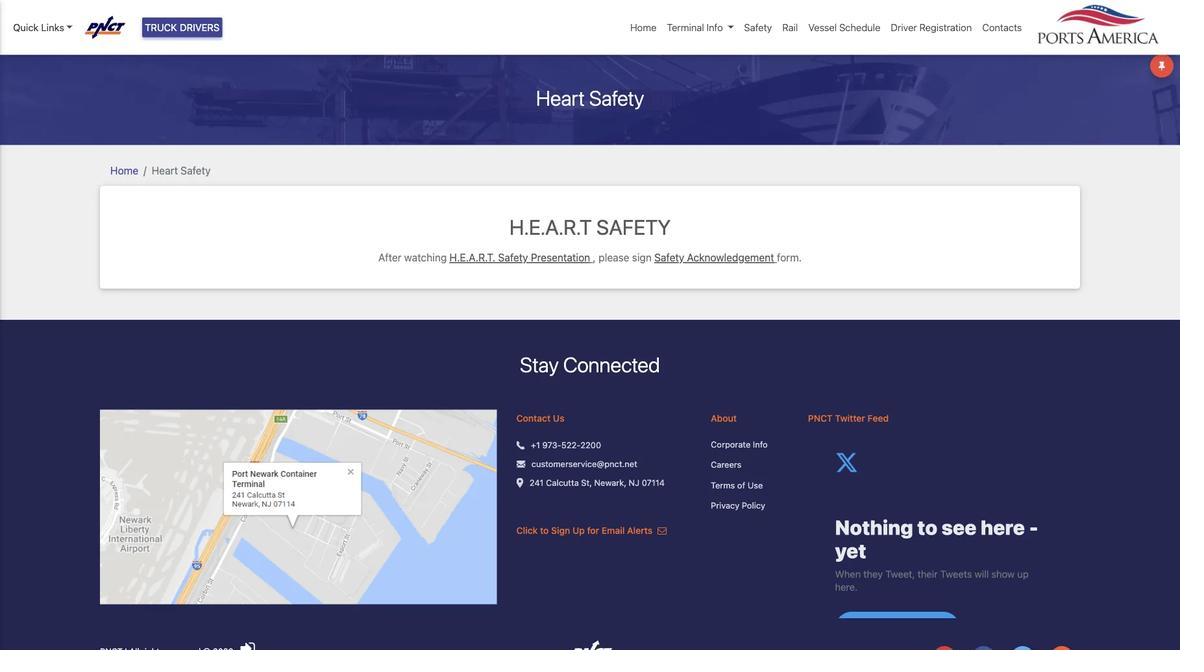 Task type: vqa. For each thing, say whether or not it's contained in the screenshot.
Vessel
yes



Task type: locate. For each thing, give the bounding box(es) containing it.
07114
[[642, 478, 665, 488]]

0 vertical spatial heart
[[536, 85, 585, 110]]

1 horizontal spatial heart safety
[[536, 85, 644, 110]]

pnct twitter feed
[[808, 413, 889, 424]]

after watching h.e.a.r.t. safety presentation , please sign safety acknowledgement form.
[[378, 252, 802, 264]]

heart
[[536, 85, 585, 110], [152, 164, 178, 177]]

corporate
[[711, 439, 751, 449]]

0 vertical spatial info
[[707, 22, 723, 33]]

h.e.a.r.t
[[509, 215, 592, 239]]

form.
[[777, 252, 802, 264]]

corporate info
[[711, 439, 768, 449]]

h.e.a.r.t safety
[[509, 215, 671, 239]]

0 horizontal spatial info
[[707, 22, 723, 33]]

terminal info link
[[662, 15, 739, 40]]

click to sign up for email alerts link
[[517, 525, 667, 536]]

vessel schedule
[[808, 22, 881, 33]]

sign
[[551, 525, 570, 536]]

heart safety
[[536, 85, 644, 110], [152, 164, 211, 177]]

careers link
[[711, 459, 789, 471]]

stay
[[520, 353, 559, 377]]

alerts
[[627, 525, 653, 536]]

quick
[[13, 22, 39, 33]]

0 horizontal spatial home
[[110, 164, 138, 177]]

+1 973-522-2200 link
[[531, 439, 601, 452]]

terminal info
[[667, 22, 723, 33]]

links
[[41, 22, 64, 33]]

policy
[[742, 501, 765, 511]]

info
[[707, 22, 723, 33], [753, 439, 768, 449]]

home link
[[625, 15, 662, 40], [110, 164, 138, 177]]

of
[[737, 480, 745, 490]]

1 horizontal spatial info
[[753, 439, 768, 449]]

contacts
[[982, 22, 1022, 33]]

corporate info link
[[711, 438, 789, 451]]

0 vertical spatial home
[[630, 22, 657, 33]]

driver
[[891, 22, 917, 33]]

stay connected
[[520, 353, 660, 377]]

quick links
[[13, 22, 64, 33]]

safety link
[[739, 15, 777, 40]]

info up careers link
[[753, 439, 768, 449]]

privacy policy link
[[711, 499, 789, 512]]

1 vertical spatial heart safety
[[152, 164, 211, 177]]

0 horizontal spatial heart
[[152, 164, 178, 177]]

+1 973-522-2200
[[531, 440, 601, 450]]

up
[[573, 525, 585, 536]]

twitter
[[835, 413, 865, 424]]

1 vertical spatial heart
[[152, 164, 178, 177]]

connected
[[563, 353, 660, 377]]

1 vertical spatial home
[[110, 164, 138, 177]]

watching
[[404, 252, 447, 264]]

nj
[[629, 478, 640, 488]]

1 horizontal spatial home link
[[625, 15, 662, 40]]

0 vertical spatial heart safety
[[536, 85, 644, 110]]

home
[[630, 22, 657, 33], [110, 164, 138, 177]]

sign in image
[[241, 640, 255, 650]]

terms
[[711, 480, 735, 490]]

522-
[[561, 440, 581, 450]]

safety
[[744, 22, 772, 33], [589, 85, 644, 110], [181, 164, 211, 177], [596, 215, 671, 239], [498, 252, 528, 264], [654, 252, 684, 264]]

to
[[540, 525, 549, 536]]

registration
[[920, 22, 972, 33]]

use
[[748, 480, 763, 490]]

1 vertical spatial info
[[753, 439, 768, 449]]

vessel
[[808, 22, 837, 33]]

info right terminal
[[707, 22, 723, 33]]

terms of use
[[711, 480, 763, 490]]

drivers
[[180, 22, 220, 33]]

1 vertical spatial home link
[[110, 164, 138, 177]]

privacy policy
[[711, 501, 765, 511]]

after
[[378, 252, 402, 264]]

0 horizontal spatial heart safety
[[152, 164, 211, 177]]

973-
[[542, 440, 561, 450]]



Task type: describe. For each thing, give the bounding box(es) containing it.
,
[[593, 252, 596, 264]]

2200
[[581, 440, 601, 450]]

driver registration
[[891, 22, 972, 33]]

click
[[517, 525, 538, 536]]

rail link
[[777, 15, 803, 40]]

contact us
[[517, 413, 565, 424]]

click to sign up for email alerts
[[517, 525, 655, 536]]

please
[[599, 252, 629, 264]]

calcutta
[[546, 478, 579, 488]]

newark,
[[594, 478, 626, 488]]

1 horizontal spatial heart
[[536, 85, 585, 110]]

customerservice@pnct.net
[[532, 459, 637, 469]]

+1
[[531, 440, 540, 450]]

h.e.a.r.t. safety presentation link
[[450, 252, 590, 264]]

truck
[[145, 22, 177, 33]]

safety acknowledgement link
[[654, 252, 774, 264]]

contacts link
[[977, 15, 1027, 40]]

presentation
[[531, 252, 590, 264]]

sign
[[632, 252, 652, 264]]

about
[[711, 413, 737, 424]]

truck drivers link
[[142, 17, 222, 37]]

pnct
[[808, 413, 833, 424]]

us
[[553, 413, 565, 424]]

careers
[[711, 460, 742, 470]]

0 vertical spatial home link
[[625, 15, 662, 40]]

feed
[[868, 413, 889, 424]]

241 calcutta st, newark, nj 07114
[[530, 478, 665, 488]]

truck drivers
[[145, 22, 220, 33]]

1 horizontal spatial home
[[630, 22, 657, 33]]

driver registration link
[[886, 15, 977, 40]]

terminal
[[667, 22, 704, 33]]

241
[[530, 478, 544, 488]]

schedule
[[839, 22, 881, 33]]

quick links link
[[13, 20, 73, 35]]

for
[[587, 525, 599, 536]]

terms of use link
[[711, 479, 789, 492]]

241 calcutta st, newark, nj 07114 link
[[530, 477, 665, 489]]

h.e.a.r.t.
[[450, 252, 495, 264]]

st,
[[581, 478, 592, 488]]

rail
[[782, 22, 798, 33]]

acknowledgement
[[687, 252, 774, 264]]

email
[[602, 525, 625, 536]]

vessel schedule link
[[803, 15, 886, 40]]

info for corporate info
[[753, 439, 768, 449]]

customerservice@pnct.net link
[[532, 458, 637, 471]]

contact
[[517, 413, 551, 424]]

0 horizontal spatial home link
[[110, 164, 138, 177]]

envelope o image
[[658, 526, 667, 536]]

info for terminal info
[[707, 22, 723, 33]]

privacy
[[711, 501, 740, 511]]



